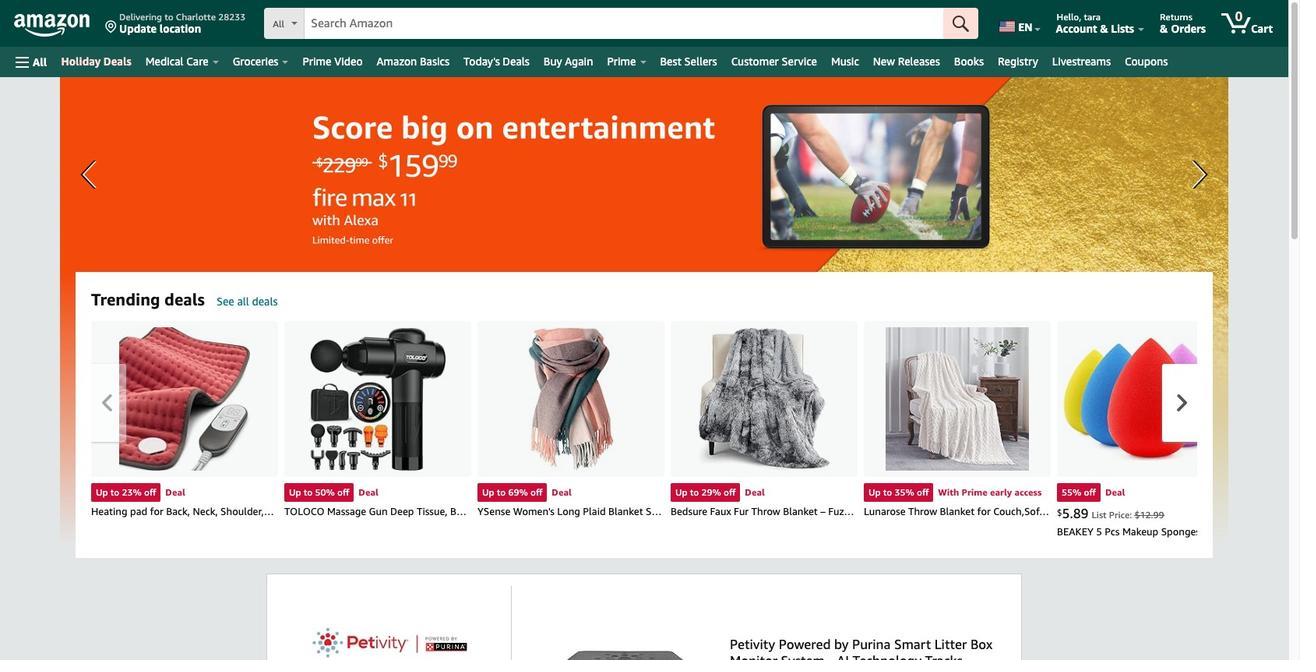 Task type: vqa. For each thing, say whether or not it's contained in the screenshot.


Task type: describe. For each thing, give the bounding box(es) containing it.
beakey
[[1057, 525, 1094, 538]]

off for throw
[[917, 486, 929, 498]]

livestreams
[[1053, 55, 1111, 68]]

deals for today's deals
[[503, 55, 530, 68]]

2 throw from the left
[[909, 505, 938, 517]]

35
[[895, 486, 906, 498]]

delivering to charlotte 28233 update location
[[119, 11, 246, 35]]

55
[[1062, 486, 1073, 498]]

none submit inside all search box
[[944, 8, 979, 39]]

b…
[[450, 505, 467, 517]]

account & lists
[[1056, 22, 1135, 35]]

1 horizontal spatial 5
[[1097, 525, 1103, 538]]

toloco massage gun deep tissue, b…
[[284, 505, 467, 517]]

% for women's
[[519, 486, 528, 498]]

prime link
[[600, 51, 653, 72]]

gun
[[369, 505, 388, 517]]

prime inside trending deals "main content"
[[962, 486, 988, 498]]

sponges
[[1162, 525, 1201, 538]]

set,
[[1203, 525, 1221, 538]]

% for throw
[[906, 486, 915, 498]]

Search Amazon text field
[[305, 9, 944, 38]]

up for toloco massage gun deep tissue, b…
[[289, 486, 301, 498]]

off for massage
[[337, 486, 349, 498]]

faux
[[710, 505, 731, 517]]

delivering
[[119, 11, 162, 23]]

to inside delivering to charlotte 28233 update location
[[165, 11, 174, 23]]

.
[[1070, 505, 1074, 521]]

pcs
[[1105, 525, 1120, 538]]

s…
[[646, 505, 662, 517]]

today's deals
[[464, 55, 530, 68]]

1 throw from the left
[[752, 505, 781, 517]]

up for lunarose throw blanket for couch,sof…
[[869, 486, 881, 498]]

ysense
[[478, 505, 511, 517]]

all inside search box
[[273, 18, 284, 30]]

prime for prime
[[607, 55, 636, 68]]

price:
[[1110, 509, 1132, 521]]

to for ysense
[[497, 486, 506, 498]]

carousel next slide image
[[1177, 394, 1187, 411]]

amazon image
[[14, 14, 90, 37]]

up for ysense women's long plaid blanket s…
[[482, 486, 495, 498]]

customer
[[731, 55, 779, 68]]

customer service link
[[724, 51, 824, 72]]

$
[[1057, 507, 1063, 517]]

fuz…
[[828, 505, 855, 517]]

long
[[557, 505, 581, 517]]

coupons
[[1125, 55, 1168, 68]]

$ 5 . 89 list price: $12.99 beakey 5 pcs makeup sponges set, f…
[[1057, 505, 1238, 538]]

all inside button
[[33, 55, 47, 68]]

back,
[[166, 505, 190, 517]]

amazon
[[377, 55, 417, 68]]

new
[[873, 55, 895, 68]]

registry
[[998, 55, 1039, 68]]

2 for from the left
[[978, 505, 991, 517]]

6 off from the left
[[1084, 486, 1096, 498]]

prime video
[[303, 55, 363, 68]]

returns
[[1160, 11, 1193, 23]]

all button
[[9, 47, 54, 77]]

blanket for plaid
[[609, 505, 643, 517]]

carousel previous slide image
[[102, 394, 112, 411]]

tissue,
[[417, 505, 448, 517]]

3 blanket from the left
[[940, 505, 975, 517]]

All search field
[[264, 8, 979, 41]]

best sellers
[[660, 55, 717, 68]]

releases
[[898, 55, 940, 68]]

plaid
[[583, 505, 606, 517]]

ysense women's long plaid blanket scarf chunky oversized winter/fall warm scarf big tartan scarves wrap shawl ladies gifts image
[[528, 327, 614, 471]]

tara
[[1084, 11, 1101, 23]]

basics
[[420, 55, 450, 68]]

up to 23 % off
[[96, 486, 156, 498]]

to for lunarose
[[883, 486, 892, 498]]

deal for long
[[552, 486, 572, 498]]

list
[[1092, 509, 1107, 521]]

5 deal from the left
[[1106, 486, 1126, 498]]

couch,sof…
[[994, 505, 1050, 517]]

medical
[[146, 55, 184, 68]]

en link
[[991, 4, 1048, 43]]

up to 35 % off
[[869, 486, 929, 498]]

coupons link
[[1118, 51, 1175, 72]]

pad
[[130, 505, 147, 517]]

–
[[821, 505, 826, 517]]

video
[[334, 55, 363, 68]]

see all deals link
[[205, 288, 278, 315]]

off for pad
[[144, 486, 156, 498]]

89
[[1074, 505, 1089, 521]]

deals for holiday deals
[[103, 55, 132, 68]]

23
[[122, 486, 133, 498]]

registry link
[[991, 51, 1046, 72]]

up to 29 % off
[[676, 486, 736, 498]]

6 % from the left
[[1073, 486, 1082, 498]]

1 for from the left
[[150, 505, 164, 517]]

women's
[[513, 505, 555, 517]]

care
[[186, 55, 209, 68]]

today's deals link
[[457, 51, 537, 72]]

deal for gun
[[359, 486, 379, 498]]

0 horizontal spatial deals
[[164, 290, 205, 309]]

cart
[[1252, 22, 1273, 35]]

bedsure faux fur throw blanket – fuz…
[[671, 505, 855, 517]]

55 % off
[[1062, 486, 1096, 498]]

up to 69 % off
[[482, 486, 543, 498]]

beakey 5 pcs makeup sponges set, foundation blending paw paw sponge, latex free beauty sponges flawless for liquid,... image
[[1064, 337, 1238, 461]]

makeup
[[1123, 525, 1159, 538]]



Task type: locate. For each thing, give the bounding box(es) containing it.
2 horizontal spatial blanket
[[940, 505, 975, 517]]

heating pad for back, neck, shoulder, abdomen, knee and leg pain relief, fathers mothers day gifts for women, men, dad,... image
[[119, 327, 250, 471]]

1 % from the left
[[133, 486, 142, 498]]

for down with prime early access
[[978, 505, 991, 517]]

% for faux
[[713, 486, 721, 498]]

5 off from the left
[[917, 486, 929, 498]]

hello,
[[1057, 11, 1082, 23]]

0 horizontal spatial all
[[33, 55, 47, 68]]

fur
[[734, 505, 749, 517]]

deal for fur
[[745, 486, 765, 498]]

up up bedsure
[[676, 486, 688, 498]]

5 left pcs
[[1097, 525, 1103, 538]]

2 blanket from the left
[[783, 505, 818, 517]]

holiday
[[61, 55, 101, 68]]

3 off from the left
[[531, 486, 543, 498]]

off up women's on the bottom left of page
[[531, 486, 543, 498]]

lunarose throw blanket for couch,sof…
[[864, 505, 1050, 517]]

% up faux
[[713, 486, 721, 498]]

up up ysense
[[482, 486, 495, 498]]

best sellers link
[[653, 51, 724, 72]]

1 blanket from the left
[[609, 505, 643, 517]]

see all deals
[[217, 295, 278, 308]]

1 horizontal spatial for
[[978, 505, 991, 517]]

to for heating
[[110, 486, 119, 498]]

to left 50
[[304, 486, 313, 498]]

2 deals from the left
[[503, 55, 530, 68]]

50
[[315, 486, 326, 498]]

deals
[[103, 55, 132, 68], [503, 55, 530, 68]]

navigation navigation
[[0, 0, 1289, 77]]

2 off from the left
[[337, 486, 349, 498]]

& for account
[[1101, 22, 1109, 35]]

all
[[237, 295, 249, 308]]

0 horizontal spatial for
[[150, 505, 164, 517]]

prime left "video"
[[303, 55, 332, 68]]

lunarose throw blanket for couch,soft cozy knit blanket,lightweight decorative throw for sofa chair bed travel and living... image
[[886, 327, 1029, 471]]

groceries
[[233, 55, 279, 68]]

off up the massage
[[337, 486, 349, 498]]

1 off from the left
[[144, 486, 156, 498]]

None submit
[[944, 8, 979, 39]]

buy
[[544, 55, 562, 68]]

today's
[[464, 55, 500, 68]]

prime right with
[[962, 486, 988, 498]]

deal
[[165, 486, 185, 498], [359, 486, 379, 498], [552, 486, 572, 498], [745, 486, 765, 498], [1106, 486, 1126, 498]]

orders
[[1171, 22, 1206, 35]]

to left 35
[[883, 486, 892, 498]]

neck,
[[193, 505, 218, 517]]

4 deal from the left
[[745, 486, 765, 498]]

% up pad
[[133, 486, 142, 498]]

% for massage
[[326, 486, 335, 498]]

charlotte
[[176, 11, 216, 23]]

list containing 5
[[91, 321, 1301, 542]]

% up women's on the bottom left of page
[[519, 486, 528, 498]]

lists
[[1112, 22, 1135, 35]]

to left charlotte on the left of page
[[165, 11, 174, 23]]

all up the groceries link
[[273, 18, 284, 30]]

1 horizontal spatial &
[[1160, 22, 1169, 35]]

off up pad
[[144, 486, 156, 498]]

off for women's
[[531, 486, 543, 498]]

1 deal from the left
[[165, 486, 185, 498]]

deal up toloco massage gun deep tissue, b…
[[359, 486, 379, 498]]

1 horizontal spatial throw
[[909, 505, 938, 517]]

books
[[954, 55, 984, 68]]

books link
[[947, 51, 991, 72]]

up for bedsure faux fur throw blanket – fuz…
[[676, 486, 688, 498]]

music
[[831, 55, 859, 68]]

location
[[160, 22, 201, 35]]

account
[[1056, 22, 1098, 35]]

to for toloco
[[304, 486, 313, 498]]

0 vertical spatial all
[[273, 18, 284, 30]]

best
[[660, 55, 682, 68]]

& left lists
[[1101, 22, 1109, 35]]

5 % from the left
[[906, 486, 915, 498]]

shoulder,…
[[221, 505, 274, 517]]

% up 89 at the right bottom of page
[[1073, 486, 1082, 498]]

% up the massage
[[326, 486, 335, 498]]

blanket left – on the bottom of page
[[783, 505, 818, 517]]

heating pad for back, neck, shoulder,…
[[91, 505, 274, 517]]

holiday deals
[[61, 55, 132, 68]]

to left the 69
[[497, 486, 506, 498]]

0 vertical spatial 5
[[1063, 505, 1070, 521]]

sellers
[[685, 55, 717, 68]]

holiday deals link
[[54, 51, 139, 72]]

up up toloco
[[289, 486, 301, 498]]

blanket for throw
[[783, 505, 818, 517]]

1 & from the left
[[1101, 22, 1109, 35]]

0 horizontal spatial blanket
[[609, 505, 643, 517]]

update
[[119, 22, 157, 35]]

lunarose
[[864, 505, 906, 517]]

deep
[[391, 505, 414, 517]]

for right pad
[[150, 505, 164, 517]]

0 horizontal spatial &
[[1101, 22, 1109, 35]]

3 up from the left
[[482, 486, 495, 498]]

prime video link
[[296, 51, 370, 72]]

1 horizontal spatial deals
[[503, 55, 530, 68]]

deals right holiday
[[103, 55, 132, 68]]

4 up from the left
[[676, 486, 688, 498]]

4 off from the left
[[724, 486, 736, 498]]

throw right fur
[[752, 505, 781, 517]]

again
[[565, 55, 593, 68]]

deals right all
[[252, 295, 278, 308]]

early
[[990, 486, 1012, 498]]

off right 55
[[1084, 486, 1096, 498]]

1 horizontal spatial deals
[[252, 295, 278, 308]]

to left 23 at the bottom of the page
[[110, 486, 119, 498]]

3 deal from the left
[[552, 486, 572, 498]]

prime for prime video
[[303, 55, 332, 68]]

0
[[1236, 9, 1243, 24]]

1 horizontal spatial all
[[273, 18, 284, 30]]

toloco massage gun deep tissue, back massage gun for athletes for pain relief, percussion massager with 10 massages heads... image
[[309, 327, 447, 471]]

0 horizontal spatial throw
[[752, 505, 781, 517]]

% up lunarose
[[906, 486, 915, 498]]

blanket left s…
[[609, 505, 643, 517]]

amazon basics
[[377, 55, 450, 68]]

heating
[[91, 505, 127, 517]]

buy again
[[544, 55, 593, 68]]

off up faux
[[724, 486, 736, 498]]

trending deals main content
[[0, 77, 1301, 660]]

with prime early access
[[939, 486, 1042, 498]]

bedsure faux fur throw blanket – fuzzy, fluffy, and shaggy faux fur, soft and thick sherpa, decorative gift, throw... image
[[698, 327, 831, 471]]

up to 50 % off
[[289, 486, 349, 498]]

f…
[[1224, 525, 1238, 538]]

& for returns
[[1160, 22, 1169, 35]]

2 up from the left
[[289, 486, 301, 498]]

5 up from the left
[[869, 486, 881, 498]]

29
[[702, 486, 713, 498]]

& inside returns & orders
[[1160, 22, 1169, 35]]

livestreams link
[[1046, 51, 1118, 72]]

1 horizontal spatial prime
[[607, 55, 636, 68]]

0 horizontal spatial prime
[[303, 55, 332, 68]]

groceries link
[[226, 51, 296, 72]]

deal up price:
[[1106, 486, 1126, 498]]

list inside trending deals "main content"
[[91, 321, 1301, 542]]

3 % from the left
[[519, 486, 528, 498]]

hello, tara
[[1057, 11, 1101, 23]]

1 vertical spatial all
[[33, 55, 47, 68]]

1 vertical spatial 5
[[1097, 525, 1103, 538]]

up for heating pad for back, neck, shoulder,…
[[96, 486, 108, 498]]

up up lunarose
[[869, 486, 881, 498]]

new releases
[[873, 55, 940, 68]]

with
[[939, 486, 960, 498]]

1 horizontal spatial blanket
[[783, 505, 818, 517]]

2 horizontal spatial prime
[[962, 486, 988, 498]]

music link
[[824, 51, 866, 72]]

0 horizontal spatial 5
[[1063, 505, 1070, 521]]

throw down up to 35 % off
[[909, 505, 938, 517]]

% for pad
[[133, 486, 142, 498]]

deals inside "link"
[[252, 295, 278, 308]]

1 up from the left
[[96, 486, 108, 498]]

bedsure
[[671, 505, 708, 517]]

amazon basics link
[[370, 51, 457, 72]]

deal for for
[[165, 486, 185, 498]]

off for faux
[[724, 486, 736, 498]]

$12.99
[[1135, 509, 1165, 521]]

blanket down with
[[940, 505, 975, 517]]

2 % from the left
[[326, 486, 335, 498]]

2 deal from the left
[[359, 486, 379, 498]]

up up heating
[[96, 486, 108, 498]]

&
[[1101, 22, 1109, 35], [1160, 22, 1169, 35]]

medical care
[[146, 55, 209, 68]]

all down amazon image
[[33, 55, 47, 68]]

deals left see
[[164, 290, 205, 309]]

& left orders
[[1160, 22, 1169, 35]]

score big on entertainment. $159.99. fire max 11. with alexa. limited-time offer. image
[[60, 77, 1229, 545]]

trending
[[91, 290, 160, 309]]

1 deals from the left
[[103, 55, 132, 68]]

deal up bedsure faux fur throw blanket – fuz…
[[745, 486, 765, 498]]

28233
[[218, 11, 246, 23]]

deal up long
[[552, 486, 572, 498]]

prime down all search box
[[607, 55, 636, 68]]

massage
[[327, 505, 366, 517]]

list
[[91, 321, 1301, 542]]

access
[[1015, 486, 1042, 498]]

5 left 89 at the right bottom of page
[[1063, 505, 1070, 521]]

deal up back,
[[165, 486, 185, 498]]

%
[[133, 486, 142, 498], [326, 486, 335, 498], [519, 486, 528, 498], [713, 486, 721, 498], [906, 486, 915, 498], [1073, 486, 1082, 498]]

service
[[782, 55, 817, 68]]

2 & from the left
[[1160, 22, 1169, 35]]

4 % from the left
[[713, 486, 721, 498]]

buy again link
[[537, 51, 600, 72]]

to left "29"
[[690, 486, 699, 498]]

0 horizontal spatial deals
[[103, 55, 132, 68]]

off right 35
[[917, 486, 929, 498]]

to for bedsure
[[690, 486, 699, 498]]

trending deals
[[91, 290, 205, 309]]

deals right today's
[[503, 55, 530, 68]]



